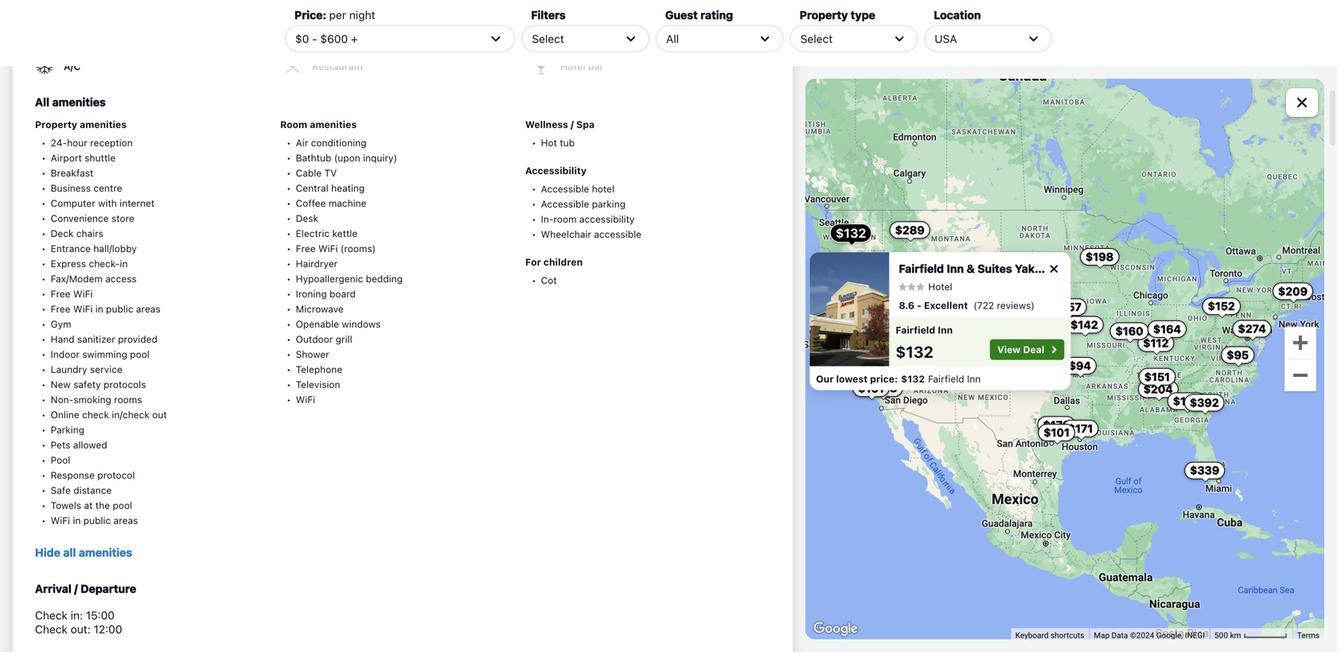 Task type: describe. For each thing, give the bounding box(es) containing it.
/ for arrival
[[74, 583, 78, 596]]

conditioning
[[311, 137, 367, 148]]

openable
[[296, 319, 339, 330]]

free up $0 - $600 +
[[312, 4, 333, 15]]

1 horizontal spatial parking
[[312, 32, 348, 43]]

$101
[[1044, 426, 1070, 439]]

8.6
[[899, 300, 915, 311]]

safe
[[51, 485, 71, 496]]

wheelchair
[[541, 229, 592, 240]]

$270
[[974, 313, 1002, 326]]

chairs
[[76, 228, 103, 239]]

free up "gym"
[[51, 304, 71, 315]]

1 vertical spatial areas
[[114, 515, 138, 527]]

arrival / departure
[[35, 583, 136, 596]]

close image
[[1047, 262, 1062, 276]]

$167 $95
[[824, 342, 1249, 362]]

$270 button
[[968, 311, 1008, 328]]

rating
[[701, 8, 733, 21]]

0 vertical spatial pool
[[130, 349, 150, 360]]

$94 button
[[1063, 357, 1097, 375]]

distance
[[73, 485, 112, 496]]

$318 button
[[838, 336, 877, 353]]

check-
[[89, 258, 120, 269]]

wellness / spa hot tub
[[525, 119, 595, 148]]

$157 button
[[1049, 299, 1087, 316]]

amenities inside button
[[79, 547, 132, 560]]

location
[[934, 8, 981, 21]]

1 check from the top
[[35, 609, 68, 623]]

$289 button
[[890, 222, 930, 239]]

heating
[[331, 183, 365, 194]]

$183
[[845, 348, 872, 361]]

$167
[[824, 342, 851, 355]]

in up sanitizer
[[95, 304, 103, 315]]

lowest
[[837, 374, 868, 385]]

24-
[[51, 137, 67, 148]]

kettle
[[332, 228, 358, 239]]

$119 button
[[894, 277, 931, 295]]

(upon
[[334, 152, 360, 164]]

google image
[[810, 619, 862, 640]]

wellness
[[525, 119, 568, 130]]

central
[[296, 183, 329, 194]]

ironing
[[296, 289, 327, 300]]

$238
[[868, 382, 898, 395]]

property amenities 24-hour reception airport shuttle breakfast business centre computer with internet convenience store deck chairs entrance hall/lobby express check-in fax/modem access free wifi free wifi in public areas gym hand sanitizer provided indoor swimming pool laundry service new safety protocols non-smoking rooms online check in/check out parking pets allowed pool response protocol safe distance towels at the pool wifi in public areas
[[35, 119, 167, 527]]

departure
[[81, 583, 136, 596]]

our lowest price: $132 fairfield inn
[[816, 374, 981, 385]]

0 vertical spatial pool
[[560, 4, 581, 15]]

towels
[[51, 500, 81, 511]]

2 check from the top
[[35, 623, 68, 636]]

out inside check in : 15 :00 check out : 12 :00
[[71, 623, 87, 636]]

in up access
[[120, 258, 128, 269]]

shuttle
[[85, 152, 116, 164]]

select for filters
[[532, 32, 564, 45]]

cot
[[541, 275, 557, 286]]

response
[[51, 470, 95, 481]]

$439 button
[[975, 310, 1016, 328]]

2 accessible from the top
[[541, 199, 589, 210]]

map data ©2024 google, inegi
[[1094, 631, 1205, 641]]

tv
[[324, 168, 337, 179]]

1 vertical spatial pool
[[113, 500, 132, 511]]

terms link
[[1298, 631, 1320, 641]]

$312 button
[[957, 303, 995, 320]]

amenities for room
[[310, 119, 357, 130]]

per
[[329, 8, 346, 21]]

google,
[[1157, 631, 1183, 641]]

guest
[[666, 8, 698, 21]]

$159 for $159 button to the bottom
[[1173, 395, 1201, 408]]

1 vertical spatial :00
[[105, 623, 122, 636]]

$119
[[899, 279, 925, 292]]

free down fax/modem
[[51, 289, 71, 300]]

property for property type
[[800, 8, 848, 21]]

- for $0
[[312, 32, 317, 45]]

hypoallergenic
[[296, 273, 363, 285]]

our
[[816, 374, 834, 385]]

hot
[[541, 137, 557, 148]]

in/check
[[112, 410, 150, 421]]

hall/lobby
[[93, 243, 137, 254]]

all amenities
[[35, 96, 106, 109]]

$164
[[1153, 323, 1181, 336]]

price:
[[871, 374, 898, 385]]

map
[[1094, 631, 1110, 641]]

$159 for the topmost $159 button
[[995, 303, 1023, 316]]

1 vertical spatial public
[[83, 515, 111, 527]]

500
[[1215, 631, 1229, 641]]

excellent
[[924, 300, 968, 311]]

$439
[[981, 312, 1010, 325]]

out inside property amenities 24-hour reception airport shuttle breakfast business centre computer with internet convenience store deck chairs entrance hall/lobby express check-in fax/modem access free wifi free wifi in public areas gym hand sanitizer provided indoor swimming pool laundry service new safety protocols non-smoking rooms online check in/check out parking pets allowed pool response protocol safe distance towels at the pool wifi in public areas
[[152, 410, 167, 421]]

$171 button
[[1063, 420, 1099, 438]]

©2024
[[1130, 631, 1155, 641]]

$183 button
[[839, 346, 878, 363]]

0 vertical spatial $159 button
[[990, 301, 1028, 319]]

2 vertical spatial inn
[[967, 374, 981, 385]]

$392
[[1190, 396, 1219, 410]]

view deal
[[998, 344, 1045, 356]]

$198 button
[[1080, 248, 1120, 266]]

television
[[296, 379, 340, 390]]

0 vertical spatial $161
[[838, 342, 864, 355]]

all for all
[[666, 32, 679, 45]]

provided
[[118, 334, 158, 345]]

$170 button
[[1038, 417, 1076, 434]]

centre
[[94, 183, 122, 194]]

convenience
[[51, 213, 109, 224]]

$204
[[1144, 383, 1173, 396]]

deal
[[1024, 344, 1045, 356]]

type
[[851, 8, 876, 21]]

reception
[[90, 137, 133, 148]]

1 vertical spatial $161 button
[[853, 380, 890, 397]]

$157
[[1055, 301, 1082, 314]]



Task type: vqa. For each thing, say whether or not it's contained in the screenshot.
$360 button
no



Task type: locate. For each thing, give the bounding box(es) containing it.
1 horizontal spatial $159 button
[[1168, 393, 1207, 410]]

public down access
[[106, 304, 133, 315]]

12
[[94, 623, 105, 636]]

0 horizontal spatial $159
[[995, 303, 1023, 316]]

$392 button
[[1185, 394, 1225, 412]]

$94
[[1069, 359, 1091, 373]]

select down property type
[[801, 32, 833, 45]]

map region
[[806, 79, 1325, 640]]

inegi
[[1185, 631, 1205, 641]]

pool inside property amenities 24-hour reception airport shuttle breakfast business centre computer with internet convenience store deck chairs entrance hall/lobby express check-in fax/modem access free wifi free wifi in public areas gym hand sanitizer provided indoor swimming pool laundry service new safety protocols non-smoking rooms online check in/check out parking pets allowed pool response protocol safe distance towels at the pool wifi in public areas
[[51, 455, 70, 466]]

new
[[51, 379, 71, 390]]

0 vertical spatial pets
[[560, 32, 581, 43]]

1 horizontal spatial -
[[917, 300, 922, 311]]

0 vertical spatial hotel
[[560, 61, 586, 72]]

parking inside property amenities 24-hour reception airport shuttle breakfast business centre computer with internet convenience store deck chairs entrance hall/lobby express check-in fax/modem access free wifi free wifi in public areas gym hand sanitizer provided indoor swimming pool laundry service new safety protocols non-smoking rooms online check in/check out parking pets allowed pool response protocol safe distance towels at the pool wifi in public areas
[[51, 425, 84, 436]]

wifi
[[335, 4, 356, 15], [318, 243, 338, 254], [73, 289, 93, 300], [73, 304, 93, 315], [296, 394, 315, 406], [51, 515, 70, 527]]

pets left allowed
[[51, 440, 70, 451]]

amenities down a/c
[[52, 96, 106, 109]]

:00 up 12 on the left bottom of the page
[[98, 609, 115, 623]]

0 horizontal spatial select
[[532, 32, 564, 45]]

0 horizontal spatial parking
[[51, 425, 84, 436]]

check in : 15 :00 check out : 12 :00
[[35, 609, 122, 636]]

0 horizontal spatial out
[[71, 623, 87, 636]]

/ inside wellness / spa hot tub
[[571, 119, 574, 130]]

$152
[[1208, 300, 1235, 313]]

access
[[105, 273, 137, 285]]

pets inside property amenities 24-hour reception airport shuttle breakfast business centre computer with internet convenience store deck chairs entrance hall/lobby express check-in fax/modem access free wifi free wifi in public areas gym hand sanitizer provided indoor swimming pool laundry service new safety protocols non-smoking rooms online check in/check out parking pets allowed pool response protocol safe distance towels at the pool wifi in public areas
[[51, 440, 70, 451]]

0 vertical spatial all
[[666, 32, 679, 45]]

fairfield
[[899, 262, 944, 276], [896, 325, 936, 336], [928, 374, 965, 385]]

$132 right price:
[[901, 374, 925, 385]]

areas down 'protocol'
[[114, 515, 138, 527]]

1 vertical spatial hotel
[[929, 282, 953, 293]]

8.6 - excellent (722 reviews)
[[899, 300, 1035, 311]]

free inside room amenities air conditioning bathtub (upon inquiry) cable tv central heating coffee machine desk electric kettle free wifi (rooms) hairdryer hypoallergenic bedding ironing board microwave openable windows outdoor grill shower telephone television wifi
[[296, 243, 316, 254]]

0 horizontal spatial :
[[80, 609, 83, 623]]

1 horizontal spatial $159
[[1173, 395, 1201, 408]]

0 vertical spatial $161 button
[[833, 340, 870, 358]]

property left the type
[[800, 8, 848, 21]]

fairfield down fairfield inn
[[928, 374, 965, 385]]

protocol
[[97, 470, 135, 481]]

price:
[[295, 8, 327, 21]]

0 horizontal spatial property
[[35, 119, 77, 130]]

/
[[571, 119, 574, 130], [74, 583, 78, 596]]

inquiry)
[[363, 152, 397, 164]]

500 km button
[[1210, 629, 1293, 641]]

1 vertical spatial $159 button
[[1168, 393, 1207, 410]]

$101 button
[[1038, 424, 1076, 442]]

bar
[[588, 61, 604, 72]]

all
[[666, 32, 679, 45], [35, 96, 49, 109]]

: left 15
[[80, 609, 83, 623]]

1 vertical spatial $159
[[1173, 395, 1201, 408]]

/ for wellness
[[571, 119, 574, 130]]

accessible down accessibility
[[541, 184, 589, 195]]

property for property amenities 24-hour reception airport shuttle breakfast business centre computer with internet convenience store deck chairs entrance hall/lobby express check-in fax/modem access free wifi free wifi in public areas gym hand sanitizer provided indoor swimming pool laundry service new safety protocols non-smoking rooms online check in/check out parking pets allowed pool response protocol safe distance towels at the pool wifi in public areas
[[35, 119, 77, 130]]

inn for fairfield inn & suites yakima
[[947, 262, 964, 276]]

express
[[51, 258, 86, 269]]

hotel up excellent
[[929, 282, 953, 293]]

0 vertical spatial accessible
[[541, 184, 589, 195]]

fairfield for fairfield inn
[[896, 325, 936, 336]]

1 vertical spatial property
[[35, 119, 77, 130]]

pets up hotel bar
[[560, 32, 581, 43]]

0 horizontal spatial $159 button
[[990, 301, 1028, 319]]

hotel bar
[[560, 61, 604, 72]]

$274 button
[[1233, 320, 1272, 338]]

children
[[544, 257, 583, 268]]

select for property type
[[801, 32, 833, 45]]

accessible
[[594, 229, 642, 240]]

amenities inside property amenities 24-hour reception airport shuttle breakfast business centre computer with internet convenience store deck chairs entrance hall/lobby express check-in fax/modem access free wifi free wifi in public areas gym hand sanitizer provided indoor swimming pool laundry service new safety protocols non-smoking rooms online check in/check out parking pets allowed pool response protocol safe distance towels at the pool wifi in public areas
[[80, 119, 127, 130]]

$160 button
[[1110, 323, 1149, 340]]

free down "electric"
[[296, 243, 316, 254]]

fairfield up the 'hotel' button
[[899, 262, 944, 276]]

pool up 'response' at bottom left
[[51, 455, 70, 466]]

0 vertical spatial -
[[312, 32, 317, 45]]

$161
[[838, 342, 864, 355], [858, 382, 884, 395]]

/ left spa
[[571, 119, 574, 130]]

1 vertical spatial $132
[[896, 343, 934, 362]]

1 vertical spatial pool
[[51, 455, 70, 466]]

2 select from the left
[[801, 32, 833, 45]]

$95
[[1227, 349, 1249, 362]]

accessible up room at the left top
[[541, 199, 589, 210]]

inn down excellent
[[938, 325, 953, 336]]

1 vertical spatial accessible
[[541, 199, 589, 210]]

1 vertical spatial out
[[71, 623, 87, 636]]

fairfield down 8.6
[[896, 325, 936, 336]]

1 vertical spatial $161
[[858, 382, 884, 395]]

amenities inside room amenities air conditioning bathtub (upon inquiry) cable tv central heating coffee machine desk electric kettle free wifi (rooms) hairdryer hypoallergenic bedding ironing board microwave openable windows outdoor grill shower telephone television wifi
[[310, 119, 357, 130]]

laundry
[[51, 364, 87, 375]]

$85
[[1010, 366, 1032, 379]]

amenities right all
[[79, 547, 132, 560]]

$133 button
[[839, 314, 877, 332]]

$151 button
[[1139, 368, 1176, 386]]

$339
[[1190, 464, 1220, 477]]

hotel left bar
[[560, 61, 586, 72]]

0 vertical spatial fairfield
[[899, 262, 944, 276]]

1 vertical spatial fairfield
[[896, 325, 936, 336]]

$132 left $289 button
[[836, 226, 867, 241]]

cable
[[296, 168, 322, 179]]

out down 15
[[71, 623, 87, 636]]

in-
[[541, 214, 554, 225]]

fairfield inn & suites yakima
[[899, 262, 1055, 276]]

:00
[[98, 609, 115, 623], [105, 623, 122, 636]]

free
[[312, 4, 333, 15], [296, 243, 316, 254], [51, 289, 71, 300], [51, 304, 71, 315]]

1 vertical spatial :
[[87, 623, 91, 636]]

1 vertical spatial check
[[35, 623, 68, 636]]

pool right the the
[[113, 500, 132, 511]]

1 horizontal spatial out
[[152, 410, 167, 421]]

gym
[[51, 319, 71, 330]]

amenities for property
[[80, 119, 127, 130]]

swimming
[[82, 349, 127, 360]]

1 vertical spatial /
[[74, 583, 78, 596]]

0 horizontal spatial pool
[[51, 455, 70, 466]]

0 horizontal spatial /
[[74, 583, 78, 596]]

amenities up conditioning
[[310, 119, 357, 130]]

price: per night
[[295, 8, 375, 21]]

:
[[80, 609, 83, 623], [87, 623, 91, 636]]

with
[[98, 198, 117, 209]]

amenities up reception
[[80, 119, 127, 130]]

$132 down fairfield inn
[[896, 343, 934, 362]]

0 vertical spatial $159
[[995, 303, 1023, 316]]

deck
[[51, 228, 74, 239]]

0 vertical spatial property
[[800, 8, 848, 21]]

$132 button
[[830, 224, 872, 243]]

property
[[800, 8, 848, 21], [35, 119, 77, 130]]

1 select from the left
[[532, 32, 564, 45]]

public down the the
[[83, 515, 111, 527]]

fairfield for fairfield inn & suites yakima
[[899, 262, 944, 276]]

0 horizontal spatial all
[[35, 96, 49, 109]]

1 horizontal spatial property
[[800, 8, 848, 21]]

0 vertical spatial public
[[106, 304, 133, 315]]

shortcuts
[[1051, 631, 1085, 641]]

0 horizontal spatial -
[[312, 32, 317, 45]]

- right 8.6
[[917, 300, 922, 311]]

$132 inside "button"
[[836, 226, 867, 241]]

areas up provided
[[136, 304, 161, 315]]

:00 down departure
[[105, 623, 122, 636]]

entrance
[[51, 243, 91, 254]]

$95 button
[[1221, 347, 1255, 364]]

a/c
[[64, 61, 81, 72]]

0 horizontal spatial hotel
[[560, 61, 586, 72]]

$159
[[995, 303, 1023, 316], [1173, 395, 1201, 408]]

2 vertical spatial $132
[[901, 374, 925, 385]]

property inside property amenities 24-hour reception airport shuttle breakfast business centre computer with internet convenience store deck chairs entrance hall/lobby express check-in fax/modem access free wifi free wifi in public areas gym hand sanitizer provided indoor swimming pool laundry service new safety protocols non-smoking rooms online check in/check out parking pets allowed pool response protocol safe distance towels at the pool wifi in public areas
[[35, 119, 77, 130]]

+
[[351, 32, 358, 45]]

terms
[[1298, 631, 1320, 641]]

hotel button
[[899, 282, 953, 293]]

in inside check in : 15 :00 check out : 12 :00
[[71, 609, 80, 623]]

room
[[280, 119, 307, 130]]

- for 8.6
[[917, 300, 922, 311]]

hotel
[[592, 184, 615, 195]]

0 horizontal spatial pets
[[51, 440, 70, 451]]

fairfield inn
[[896, 325, 953, 336]]

air
[[296, 137, 308, 148]]

1 horizontal spatial all
[[666, 32, 679, 45]]

0 vertical spatial out
[[152, 410, 167, 421]]

1 vertical spatial all
[[35, 96, 49, 109]]

$180 button
[[977, 329, 1016, 346]]

reviews)
[[997, 300, 1035, 311]]

1 vertical spatial pets
[[51, 440, 70, 451]]

rooms
[[114, 394, 142, 406]]

1 horizontal spatial pets
[[560, 32, 581, 43]]

spa
[[576, 119, 595, 130]]

0 vertical spatial areas
[[136, 304, 161, 315]]

2 vertical spatial fairfield
[[928, 374, 965, 385]]

$164 button
[[1148, 321, 1187, 338]]

- right $0
[[312, 32, 317, 45]]

parking down price: per night
[[312, 32, 348, 43]]

0 vertical spatial :
[[80, 609, 83, 623]]

$204 button
[[1138, 381, 1179, 398]]

room amenities air conditioning bathtub (upon inquiry) cable tv central heating coffee machine desk electric kettle free wifi (rooms) hairdryer hypoallergenic bedding ironing board microwave openable windows outdoor grill shower telephone television wifi
[[280, 119, 403, 406]]

inn for fairfield inn
[[938, 325, 953, 336]]

15
[[86, 609, 98, 623]]

$112
[[1144, 337, 1169, 350]]

0 vertical spatial check
[[35, 609, 68, 623]]

1 horizontal spatial pool
[[560, 4, 581, 15]]

1 vertical spatial -
[[917, 300, 922, 311]]

hide all amenities
[[35, 547, 132, 560]]

$180
[[982, 331, 1010, 344]]

sanitizer
[[77, 334, 115, 345]]

pool
[[130, 349, 150, 360], [113, 500, 132, 511]]

inn left '&'
[[947, 262, 964, 276]]

property up 24-
[[35, 119, 77, 130]]

parking down online
[[51, 425, 84, 436]]

/ right the arrival
[[74, 583, 78, 596]]

500 km
[[1215, 631, 1243, 641]]

0 vertical spatial parking
[[312, 32, 348, 43]]

hotel for hotel
[[929, 282, 953, 293]]

0 vertical spatial inn
[[947, 262, 964, 276]]

all for all amenities
[[35, 96, 49, 109]]

pool down provided
[[130, 349, 150, 360]]

in down towels
[[73, 515, 81, 527]]

1 horizontal spatial select
[[801, 32, 833, 45]]

parking
[[592, 199, 626, 210]]

0 vertical spatial $132
[[836, 226, 867, 241]]

hotel for hotel bar
[[560, 61, 586, 72]]

business
[[51, 183, 91, 194]]

in left 15
[[71, 609, 80, 623]]

out right in/check
[[152, 410, 167, 421]]

amenities for all
[[52, 96, 106, 109]]

suites
[[978, 262, 1013, 276]]

0 vertical spatial /
[[571, 119, 574, 130]]

1 vertical spatial parking
[[51, 425, 84, 436]]

0 vertical spatial :00
[[98, 609, 115, 623]]

inn left $85 button in the bottom of the page
[[967, 374, 981, 385]]

1 horizontal spatial /
[[571, 119, 574, 130]]

1 accessible from the top
[[541, 184, 589, 195]]

select down filters
[[532, 32, 564, 45]]

machine
[[329, 198, 367, 209]]

-
[[312, 32, 317, 45], [917, 300, 922, 311]]

1 horizontal spatial hotel
[[929, 282, 953, 293]]

1 vertical spatial inn
[[938, 325, 953, 336]]

fairfield inn & suites yakima image
[[810, 252, 890, 367]]

1 horizontal spatial :
[[87, 623, 91, 636]]

: left 12 on the left bottom of the page
[[87, 623, 91, 636]]

km
[[1230, 631, 1241, 641]]

$238 button
[[863, 380, 903, 397]]

pool up hotel bar
[[560, 4, 581, 15]]



